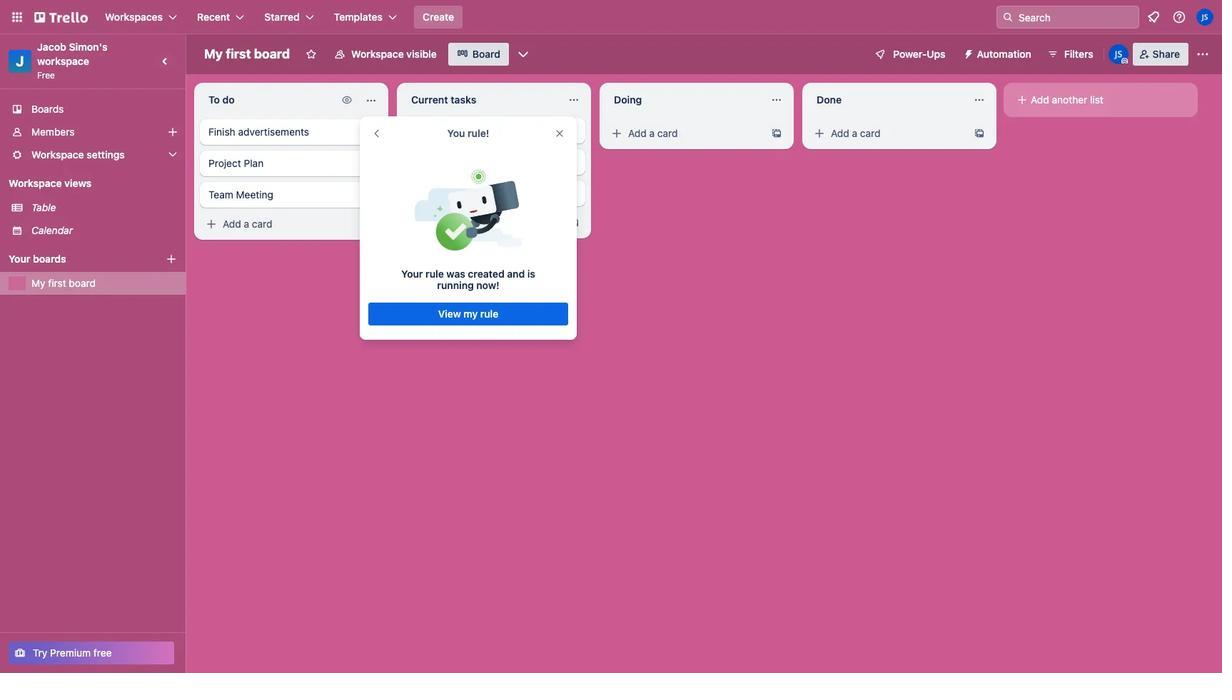 Task type: vqa. For each thing, say whether or not it's contained in the screenshot.
the bottommost CHECKLIST
no



Task type: locate. For each thing, give the bounding box(es) containing it.
a for the add a card link associated with the left create from template… icon
[[447, 216, 452, 229]]

meeting down you
[[439, 187, 476, 199]]

create from template… image
[[974, 128, 986, 139], [569, 217, 580, 229]]

my
[[464, 308, 478, 320]]

1 vertical spatial workspace
[[31, 149, 84, 161]]

a down the 'plan'
[[244, 218, 249, 230]]

2 vertical spatial workspace
[[9, 177, 62, 189]]

0 vertical spatial sm image
[[957, 43, 977, 63]]

1 horizontal spatial rule
[[481, 308, 499, 320]]

your left boards
[[9, 253, 30, 265]]

0 horizontal spatial jacob simon (jacobsimon16) image
[[1109, 44, 1129, 64]]

my
[[204, 46, 223, 61], [31, 277, 45, 289]]

1 horizontal spatial advertisements
[[441, 124, 512, 136]]

a for the add a card link related to the right create from template… icon
[[852, 127, 858, 139]]

add down "doing" text field
[[629, 127, 647, 139]]

1 horizontal spatial board
[[254, 46, 290, 61]]

my first board inside text field
[[204, 46, 290, 61]]

this member is an admin of this board. image
[[1122, 58, 1128, 64]]

add a card
[[629, 127, 678, 139], [831, 127, 881, 139], [426, 216, 475, 229], [223, 218, 273, 230]]

free
[[37, 70, 55, 81]]

workspace down members
[[31, 149, 84, 161]]

workspace inside dropdown button
[[31, 149, 84, 161]]

add
[[1031, 94, 1050, 106], [629, 127, 647, 139], [831, 127, 850, 139], [426, 216, 444, 229], [223, 218, 241, 230]]

finish
[[411, 124, 438, 136], [209, 126, 236, 138]]

sm image inside automation button
[[957, 43, 977, 63]]

1 horizontal spatial team
[[411, 187, 436, 199]]

card
[[658, 127, 678, 139], [861, 127, 881, 139], [455, 216, 475, 229], [252, 218, 273, 230]]

first
[[226, 46, 251, 61], [48, 277, 66, 289]]

your boards
[[9, 253, 66, 265]]

0 vertical spatial workspace
[[351, 48, 404, 60]]

my down recent
[[204, 46, 223, 61]]

a down done text field in the right of the page
[[852, 127, 858, 139]]

power-ups
[[894, 48, 946, 60]]

1 horizontal spatial team meeting
[[411, 187, 476, 199]]

visible
[[407, 48, 437, 60]]

workspace for workspace visible
[[351, 48, 404, 60]]

my first board down your boards with 1 items element
[[31, 277, 96, 289]]

board
[[254, 46, 290, 61], [69, 277, 96, 289]]

0 vertical spatial my first board
[[204, 46, 290, 61]]

1 horizontal spatial first
[[226, 46, 251, 61]]

finish advertisements link up project plan link
[[200, 119, 383, 145]]

team meeting link down rule!
[[403, 181, 586, 206]]

now!
[[477, 279, 500, 291]]

create from template… image
[[771, 128, 783, 139]]

add a card up was
[[426, 216, 475, 229]]

0 horizontal spatial first
[[48, 277, 66, 289]]

team meeting down project plan in the left top of the page
[[209, 189, 274, 201]]

1 horizontal spatial finish advertisements link
[[403, 118, 586, 144]]

0 horizontal spatial my first board
[[31, 277, 96, 289]]

calendar
[[31, 224, 73, 236]]

meeting down the 'plan'
[[236, 189, 274, 201]]

j
[[16, 53, 24, 69]]

add down done text field in the right of the page
[[831, 127, 850, 139]]

my inside my first board link
[[31, 277, 45, 289]]

jacob simon (jacobsimon16) image
[[1197, 9, 1214, 26], [1109, 44, 1129, 64]]

0 horizontal spatial advertisements
[[238, 126, 309, 138]]

sm image down "workspace visible" button
[[340, 93, 354, 107]]

you
[[448, 127, 465, 139]]

jacob
[[37, 41, 66, 53]]

and
[[507, 268, 525, 280]]

share button
[[1133, 43, 1189, 66]]

board down starred
[[254, 46, 290, 61]]

recent button
[[189, 6, 253, 29]]

1 horizontal spatial jacob simon (jacobsimon16) image
[[1197, 9, 1214, 26]]

running
[[437, 279, 474, 291]]

search image
[[1003, 11, 1014, 23]]

list
[[1091, 94, 1104, 106]]

finish advertisements up the 'plan'
[[209, 126, 309, 138]]

card down "doing" text field
[[658, 127, 678, 139]]

card for the add a card link associated with the left create from template… icon
[[455, 216, 475, 229]]

a for create from template… image at right top's the add a card link
[[650, 127, 655, 139]]

power-ups button
[[865, 43, 955, 66]]

0 vertical spatial first
[[226, 46, 251, 61]]

first down boards
[[48, 277, 66, 289]]

add up running
[[426, 216, 444, 229]]

To do text field
[[200, 89, 334, 111]]

your for your boards
[[9, 253, 30, 265]]

j link
[[9, 50, 31, 73]]

back to home image
[[34, 6, 88, 29]]

meeting for the add a card link associated with the left create from template… icon
[[439, 187, 476, 199]]

1 vertical spatial jacob simon (jacobsimon16) image
[[1109, 44, 1129, 64]]

add a card for the add a card link associated with the left create from template… icon
[[426, 216, 475, 229]]

automation
[[977, 48, 1032, 60]]

jacob simon's workspace link
[[37, 41, 110, 67]]

sm image
[[1016, 93, 1030, 107], [610, 126, 624, 141], [813, 126, 827, 141], [407, 216, 421, 230], [204, 217, 219, 231]]

0 vertical spatial rule
[[426, 268, 444, 280]]

card down done text field in the right of the page
[[861, 127, 881, 139]]

workspace settings
[[31, 149, 125, 161]]

sm image right ups at the top right of page
[[957, 43, 977, 63]]

a up was
[[447, 216, 452, 229]]

my inside my first board text field
[[204, 46, 223, 61]]

0 horizontal spatial finish advertisements link
[[200, 119, 383, 145]]

project plan
[[209, 157, 264, 169]]

0 vertical spatial my
[[204, 46, 223, 61]]

card down the 'plan'
[[252, 218, 273, 230]]

add for create from template… image at right top's the add a card link
[[629, 127, 647, 139]]

1 horizontal spatial create from template… image
[[974, 128, 986, 139]]

advertisements
[[441, 124, 512, 136], [238, 126, 309, 138]]

finish advertisements link down 'current tasks' "text box"
[[403, 118, 586, 144]]

1 horizontal spatial team meeting link
[[403, 181, 586, 206]]

workspace inside button
[[351, 48, 404, 60]]

0 vertical spatial create from template… image
[[974, 128, 986, 139]]

finish for to do text field
[[209, 126, 236, 138]]

0 horizontal spatial finish advertisements
[[209, 126, 309, 138]]

first inside my first board text field
[[226, 46, 251, 61]]

workspace down templates popup button
[[351, 48, 404, 60]]

1 horizontal spatial my
[[204, 46, 223, 61]]

your inside your rule was created and is running now!
[[401, 268, 423, 280]]

first down 'recent' 'dropdown button'
[[226, 46, 251, 61]]

1 vertical spatial board
[[69, 277, 96, 289]]

add inside add another list link
[[1031, 94, 1050, 106]]

1 vertical spatial sm image
[[340, 93, 354, 107]]

workspace up the table
[[9, 177, 62, 189]]

add board image
[[166, 254, 177, 265]]

add a card down done text field in the right of the page
[[831, 127, 881, 139]]

0 horizontal spatial team meeting
[[209, 189, 274, 201]]

jacob simon's workspace free
[[37, 41, 110, 81]]

team meeting link
[[403, 181, 586, 206], [200, 182, 383, 208]]

boards link
[[0, 98, 186, 121]]

0 vertical spatial board
[[254, 46, 290, 61]]

add a card link for the right create from template… icon
[[808, 124, 968, 144]]

team meeting down you
[[411, 187, 476, 199]]

rule left was
[[426, 268, 444, 280]]

0 horizontal spatial my
[[31, 277, 45, 289]]

advertisements down to do text field
[[238, 126, 309, 138]]

jacob simon (jacobsimon16) image right open information menu icon
[[1197, 9, 1214, 26]]

sm image for the add a card link associated with the left create from template… icon
[[407, 216, 421, 230]]

1 vertical spatial your
[[401, 268, 423, 280]]

workspace visible
[[351, 48, 437, 60]]

1 vertical spatial create from template… image
[[569, 217, 580, 229]]

1 vertical spatial first
[[48, 277, 66, 289]]

finish up project
[[209, 126, 236, 138]]

0 horizontal spatial meeting
[[236, 189, 274, 201]]

board link
[[448, 43, 509, 66]]

1 horizontal spatial your
[[401, 268, 423, 280]]

0 horizontal spatial team
[[209, 189, 233, 201]]

my down your boards
[[31, 277, 45, 289]]

finish left you
[[411, 124, 438, 136]]

workspaces
[[105, 11, 163, 23]]

card for create from template… image at right top's the add a card link
[[658, 127, 678, 139]]

board
[[473, 48, 501, 60]]

rule!
[[468, 127, 490, 139]]

your for your rule was created and is running now!
[[401, 268, 423, 280]]

finish advertisements link
[[403, 118, 586, 144], [200, 119, 383, 145]]

project
[[209, 157, 241, 169]]

team
[[411, 187, 436, 199], [209, 189, 233, 201]]

team meeting
[[411, 187, 476, 199], [209, 189, 274, 201]]

0 horizontal spatial team meeting link
[[200, 182, 383, 208]]

card up was
[[455, 216, 475, 229]]

premium
[[50, 647, 91, 659]]

create button
[[414, 6, 463, 29]]

1 horizontal spatial finish
[[411, 124, 438, 136]]

add a card down "doing" text field
[[629, 127, 678, 139]]

a down "doing" text field
[[650, 127, 655, 139]]

finish advertisements
[[411, 124, 512, 136], [209, 126, 309, 138]]

1 horizontal spatial finish advertisements
[[411, 124, 512, 136]]

free
[[94, 647, 112, 659]]

team meeting link down project plan link
[[200, 182, 383, 208]]

workspace
[[351, 48, 404, 60], [31, 149, 84, 161], [9, 177, 62, 189]]

star or unstar board image
[[306, 49, 317, 60]]

add a card link down done text field in the right of the page
[[808, 124, 968, 144]]

1 horizontal spatial sm image
[[957, 43, 977, 63]]

my first board
[[204, 46, 290, 61], [31, 277, 96, 289]]

0 horizontal spatial rule
[[426, 268, 444, 280]]

0 vertical spatial your
[[9, 253, 30, 265]]

rule right my
[[481, 308, 499, 320]]

view my rule
[[438, 308, 499, 320]]

add a card down the 'plan'
[[223, 218, 273, 230]]

advertisements down 'current tasks' "text box"
[[441, 124, 512, 136]]

workspace for workspace settings
[[31, 149, 84, 161]]

jacob simon (jacobsimon16) image right 'filters' on the top
[[1109, 44, 1129, 64]]

finish advertisements down 'current tasks' "text box"
[[411, 124, 512, 136]]

your left was
[[401, 268, 423, 280]]

table
[[31, 201, 56, 214]]

add left another
[[1031, 94, 1050, 106]]

rule
[[426, 268, 444, 280], [481, 308, 499, 320]]

my first board down 'recent' 'dropdown button'
[[204, 46, 290, 61]]

1 vertical spatial my
[[31, 277, 45, 289]]

add a card for the add a card link related to the right create from template… icon
[[831, 127, 881, 139]]

0 horizontal spatial finish
[[209, 126, 236, 138]]

1 horizontal spatial meeting
[[439, 187, 476, 199]]

sm image
[[957, 43, 977, 63], [340, 93, 354, 107]]

add a card link down "doing" text field
[[606, 124, 766, 144]]

open information menu image
[[1173, 10, 1187, 24]]

templates
[[334, 11, 383, 23]]

your
[[9, 253, 30, 265], [401, 268, 423, 280]]

add down project plan in the left top of the page
[[223, 218, 241, 230]]

add a card link up created
[[403, 213, 563, 233]]

1 horizontal spatial my first board
[[204, 46, 290, 61]]

plan
[[244, 157, 264, 169]]

1 vertical spatial rule
[[481, 308, 499, 320]]

0 horizontal spatial your
[[9, 253, 30, 265]]

a
[[650, 127, 655, 139], [852, 127, 858, 139], [447, 216, 452, 229], [244, 218, 249, 230]]

board down your boards with 1 items element
[[69, 277, 96, 289]]

add a card link
[[606, 124, 766, 144], [808, 124, 968, 144], [403, 213, 563, 233], [200, 214, 360, 234]]

meeting
[[439, 187, 476, 199], [236, 189, 274, 201]]



Task type: describe. For each thing, give the bounding box(es) containing it.
0 horizontal spatial create from template… image
[[569, 217, 580, 229]]

workspace views
[[9, 177, 91, 189]]

0 vertical spatial jacob simon (jacobsimon16) image
[[1197, 9, 1214, 26]]

workspace for workspace views
[[9, 177, 62, 189]]

starred button
[[256, 6, 323, 29]]

Done text field
[[808, 89, 966, 111]]

add another list
[[1031, 94, 1104, 106]]

add a card link for create from template… image at right top
[[606, 124, 766, 144]]

try premium free
[[33, 647, 112, 659]]

members
[[31, 126, 75, 138]]

finish advertisements link for to do text field
[[200, 119, 383, 145]]

filters button
[[1043, 43, 1098, 66]]

team meeting link for the add a card link underneath project plan link
[[200, 182, 383, 208]]

automation button
[[957, 43, 1040, 66]]

try premium free button
[[9, 642, 174, 665]]

Board name text field
[[197, 43, 297, 66]]

rule inside your rule was created and is running now!
[[426, 268, 444, 280]]

first inside my first board link
[[48, 277, 66, 289]]

finish advertisements for finish advertisements link for 'current tasks' "text box"
[[411, 124, 512, 136]]

another
[[1052, 94, 1088, 106]]

0 horizontal spatial board
[[69, 277, 96, 289]]

workspace settings button
[[0, 144, 186, 166]]

Search field
[[1014, 6, 1139, 28]]

try
[[33, 647, 47, 659]]

0 horizontal spatial sm image
[[340, 93, 354, 107]]

was
[[447, 268, 466, 280]]

members link
[[0, 121, 186, 144]]

you rule! image
[[415, 168, 522, 251]]

team meeting link for the add a card link associated with the left create from template… icon
[[403, 181, 586, 206]]

a for the add a card link underneath project plan link
[[244, 218, 249, 230]]

meeting for the add a card link underneath project plan link
[[236, 189, 274, 201]]

add for the add a card link underneath project plan link
[[223, 218, 241, 230]]

starred
[[264, 11, 300, 23]]

add another list link
[[1010, 89, 1193, 111]]

is
[[528, 268, 536, 280]]

calendar link
[[31, 224, 177, 238]]

workspaces button
[[96, 6, 186, 29]]

your boards with 1 items element
[[9, 251, 144, 268]]

created
[[468, 268, 505, 280]]

sm image for create from template… image at right top's the add a card link
[[610, 126, 624, 141]]

share
[[1153, 48, 1181, 60]]

power-
[[894, 48, 927, 60]]

Current tasks text field
[[403, 89, 560, 111]]

team for team meeting link related to the add a card link underneath project plan link
[[209, 189, 233, 201]]

advertisements for to do text field
[[238, 126, 309, 138]]

advertisements for 'current tasks' "text box"
[[441, 124, 512, 136]]

team for team meeting link for the add a card link associated with the left create from template… icon
[[411, 187, 436, 199]]

view my rule button
[[369, 303, 569, 326]]

view
[[438, 308, 461, 320]]

boards
[[33, 253, 66, 265]]

project plan link
[[200, 151, 383, 176]]

add a card for create from template… image at right top's the add a card link
[[629, 127, 678, 139]]

1 vertical spatial my first board
[[31, 277, 96, 289]]

table link
[[31, 201, 177, 215]]

you rule!
[[448, 127, 490, 139]]

0 notifications image
[[1146, 9, 1163, 26]]

sm image for the add a card link related to the right create from template… icon
[[813, 126, 827, 141]]

customize views image
[[516, 47, 531, 61]]

sm image for the add a card link underneath project plan link
[[204, 217, 219, 231]]

boards
[[31, 103, 64, 115]]

settings
[[87, 149, 125, 161]]

sm image inside add another list link
[[1016, 93, 1030, 107]]

rule inside view my rule button
[[481, 308, 499, 320]]

workspace visible button
[[326, 43, 445, 66]]

team meeting for team meeting link for the add a card link associated with the left create from template… icon
[[411, 187, 476, 199]]

add a card for the add a card link underneath project plan link
[[223, 218, 273, 230]]

Doing text field
[[606, 89, 763, 111]]

board inside text field
[[254, 46, 290, 61]]

show menu image
[[1196, 47, 1211, 61]]

your rule was created and is running now!
[[401, 268, 536, 291]]

filters
[[1065, 48, 1094, 60]]

workspace
[[37, 55, 89, 67]]

finish for 'current tasks' "text box"
[[411, 124, 438, 136]]

ups
[[927, 48, 946, 60]]

add a card link down project plan link
[[200, 214, 360, 234]]

simon's
[[69, 41, 108, 53]]

add for the add a card link related to the right create from template… icon
[[831, 127, 850, 139]]

add for the add a card link associated with the left create from template… icon
[[426, 216, 444, 229]]

card for the add a card link underneath project plan link
[[252, 218, 273, 230]]

add a card link for the left create from template… icon
[[403, 213, 563, 233]]

team meeting for team meeting link related to the add a card link underneath project plan link
[[209, 189, 274, 201]]

views
[[64, 177, 91, 189]]

card for the add a card link related to the right create from template… icon
[[861, 127, 881, 139]]

finish advertisements link for 'current tasks' "text box"
[[403, 118, 586, 144]]

primary element
[[0, 0, 1223, 34]]

templates button
[[325, 6, 406, 29]]

my first board link
[[31, 276, 177, 291]]

finish advertisements for finish advertisements link corresponding to to do text field
[[209, 126, 309, 138]]

workspace navigation collapse icon image
[[156, 51, 176, 71]]

create
[[423, 11, 454, 23]]

recent
[[197, 11, 230, 23]]



